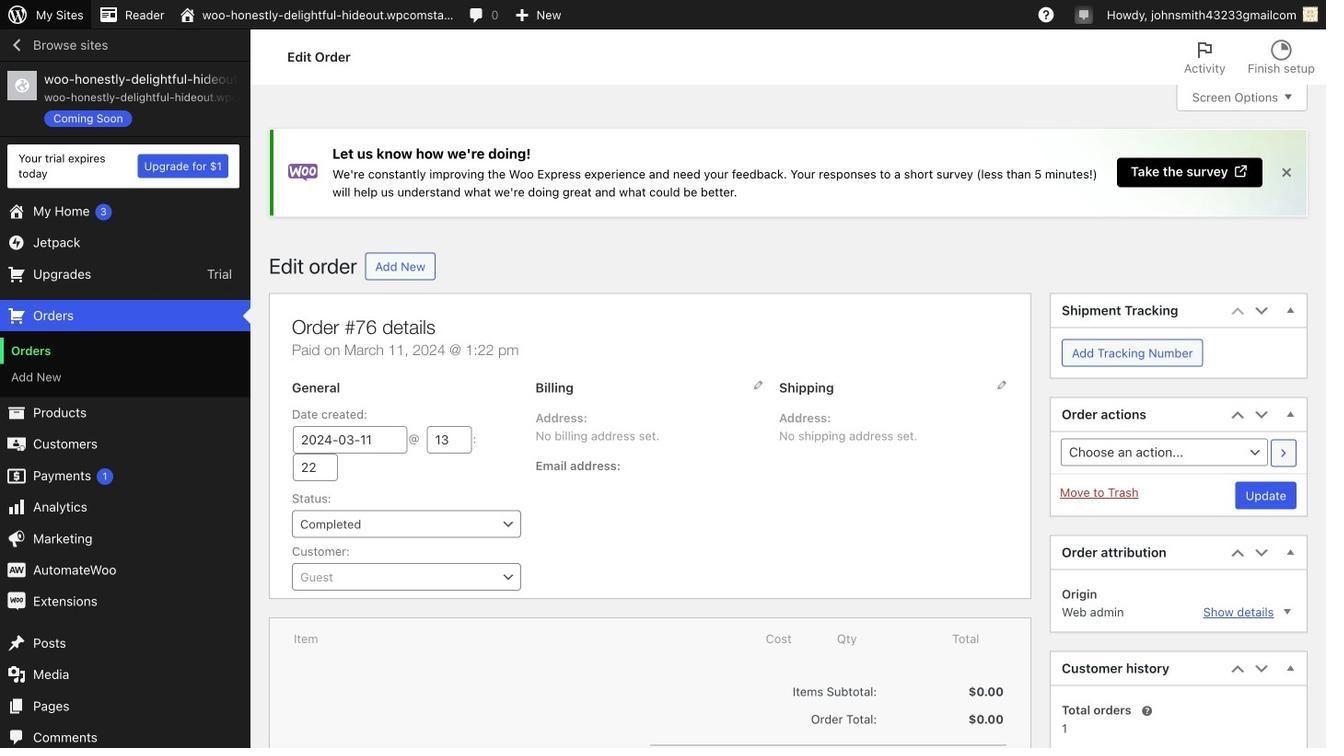 Task type: describe. For each thing, give the bounding box(es) containing it.
main menu navigation
[[0, 29, 251, 749]]

take the survey image
[[1234, 164, 1249, 179]]

h number field
[[427, 426, 472, 454]]



Task type: locate. For each thing, give the bounding box(es) containing it.
None text field
[[293, 512, 520, 537]]

None field
[[292, 511, 521, 538], [292, 564, 521, 591], [292, 511, 521, 538], [292, 564, 521, 591]]

tab list
[[1173, 29, 1327, 85]]

notification image
[[1077, 6, 1092, 21]]

None text field
[[293, 426, 408, 454], [293, 565, 520, 590], [293, 426, 408, 454], [293, 565, 520, 590]]

toolbar navigation
[[0, 0, 1327, 33]]

total number of non-cancelled, non-failed orders for this customer, including the current one. image
[[1140, 705, 1155, 720]]

m number field
[[293, 454, 338, 482]]



